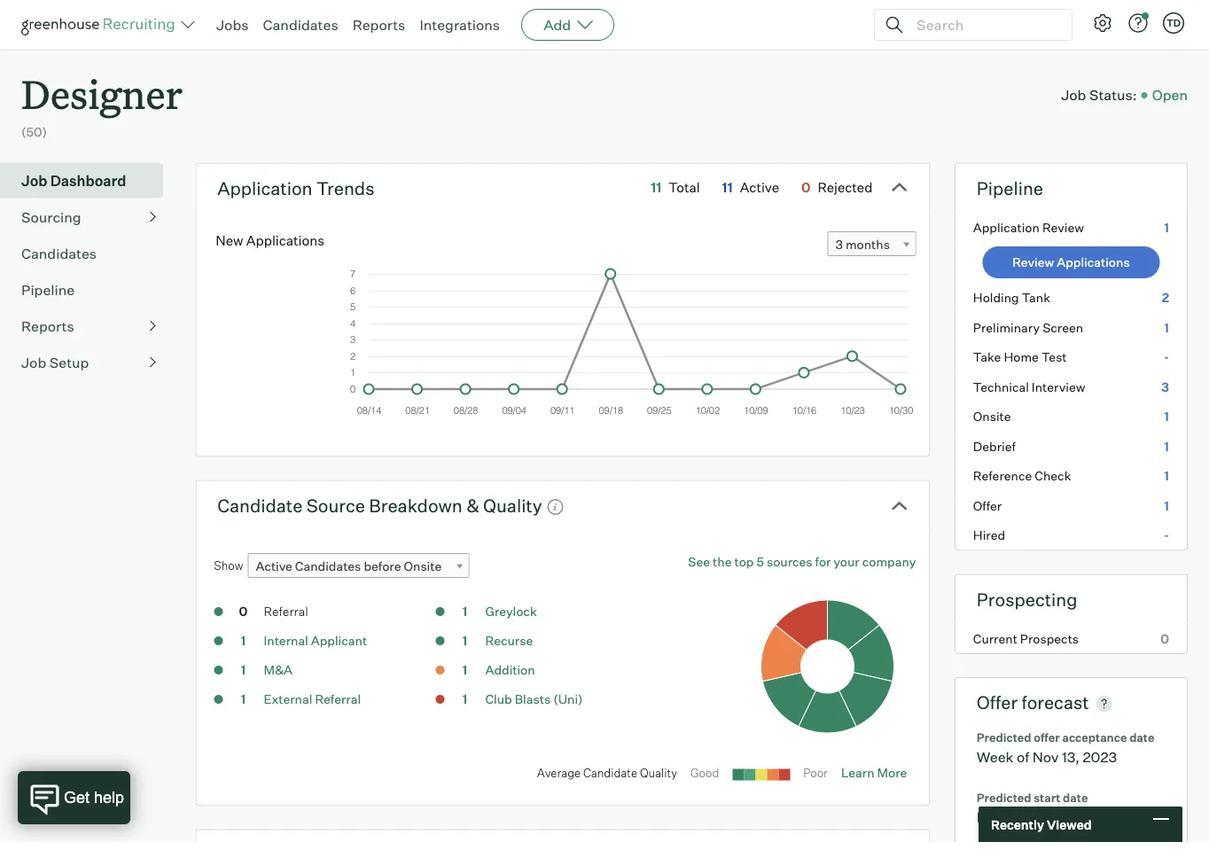 Task type: locate. For each thing, give the bounding box(es) containing it.
referral right external
[[315, 692, 361, 707]]

0 vertical spatial reports
[[353, 16, 406, 34]]

predicted for 27
[[977, 791, 1032, 805]]

offer down reference
[[973, 498, 1002, 514]]

application up holding tank
[[973, 220, 1040, 235]]

jobs
[[216, 16, 249, 34]]

0 horizontal spatial application
[[218, 177, 313, 199]]

1 link left "addition"
[[447, 662, 483, 682]]

candidates down sourcing
[[21, 244, 97, 262]]

0 horizontal spatial candidate
[[218, 495, 303, 517]]

date right acceptance
[[1130, 731, 1155, 745]]

2 vertical spatial -
[[1026, 808, 1032, 826]]

0 vertical spatial nov
[[1033, 749, 1059, 766]]

predicted up "week"
[[977, 731, 1032, 745]]

date
[[1130, 731, 1155, 745], [1063, 791, 1088, 805]]

active candidates before onsite
[[256, 559, 442, 574]]

2023 right 25,
[[1088, 808, 1123, 826]]

recurse link
[[485, 633, 533, 649]]

open
[[1152, 86, 1188, 104]]

1 vertical spatial pipeline
[[21, 281, 75, 299]]

candidate up show
[[218, 495, 303, 517]]

active right show
[[256, 559, 292, 574]]

2 vertical spatial 0
[[1161, 631, 1170, 647]]

reports link
[[353, 16, 406, 34], [21, 315, 156, 337]]

- link down screen
[[956, 342, 1187, 372]]

0 vertical spatial -
[[1164, 350, 1170, 365]]

0 horizontal spatial 0
[[239, 604, 248, 620]]

months
[[846, 237, 890, 252]]

0 vertical spatial review
[[1043, 220, 1084, 235]]

1 link left internal
[[226, 632, 261, 653]]

referral up internal
[[264, 604, 308, 620]]

1 vertical spatial reports link
[[21, 315, 156, 337]]

m&a link
[[264, 663, 293, 678]]

2023
[[1083, 749, 1118, 766], [1088, 808, 1123, 826]]

25,
[[1065, 808, 1085, 826]]

offer up "week"
[[977, 692, 1018, 714]]

2023 inside predicted offer acceptance date week of nov 13, 2023
[[1083, 749, 1118, 766]]

job up sourcing
[[21, 172, 47, 189]]

1 horizontal spatial candidate
[[583, 766, 638, 780]]

1 vertical spatial quality
[[640, 766, 677, 780]]

1 vertical spatial - link
[[956, 521, 1187, 550]]

1 link left recurse
[[447, 632, 483, 653]]

0 vertical spatial 0
[[802, 179, 811, 196]]

0 vertical spatial onsite
[[973, 409, 1011, 424]]

new
[[216, 232, 243, 248]]

0 vertical spatial 3
[[836, 237, 843, 252]]

candidates
[[263, 16, 338, 34], [21, 244, 97, 262], [295, 559, 361, 574]]

1 horizontal spatial candidates link
[[263, 16, 338, 34]]

0 horizontal spatial reports
[[21, 317, 74, 335]]

candidates link
[[263, 16, 338, 34], [21, 243, 156, 264]]

1 vertical spatial application
[[973, 220, 1040, 235]]

reports link left integrations link
[[353, 16, 406, 34]]

active
[[740, 179, 779, 196], [256, 559, 292, 574]]

1 vertical spatial date
[[1063, 791, 1088, 805]]

0 horizontal spatial quality
[[483, 495, 542, 517]]

addition link
[[485, 663, 535, 678]]

0 vertical spatial predicted
[[977, 731, 1032, 745]]

review inside review applications link
[[1013, 255, 1055, 270]]

2023 inside predicted start date nov 27 - dec 25, 2023
[[1088, 808, 1123, 826]]

1 vertical spatial 2023
[[1088, 808, 1123, 826]]

11 right total in the top of the page
[[722, 179, 733, 196]]

3
[[836, 237, 843, 252], [1162, 379, 1170, 395]]

1 link left "m&a"
[[226, 662, 261, 682]]

1 vertical spatial candidates
[[21, 244, 97, 262]]

2 11 from the left
[[722, 179, 733, 196]]

1 11 from the left
[[651, 179, 662, 196]]

club blasts (uni) link
[[485, 692, 583, 707]]

application up new applications
[[218, 177, 313, 199]]

application for application review
[[973, 220, 1040, 235]]

0 horizontal spatial active
[[256, 559, 292, 574]]

new applications
[[216, 232, 325, 248]]

forecast
[[1022, 692, 1089, 714]]

tank
[[1022, 290, 1051, 306]]

1 horizontal spatial nov
[[1033, 749, 1059, 766]]

pipeline up application review at the top of page
[[977, 177, 1044, 199]]

applications down application trends
[[246, 232, 325, 248]]

0 vertical spatial - link
[[956, 342, 1187, 372]]

1 vertical spatial nov
[[977, 808, 1003, 826]]

greylock link
[[485, 604, 537, 620]]

0 vertical spatial application
[[218, 177, 313, 199]]

1 horizontal spatial applications
[[1057, 255, 1130, 270]]

0 vertical spatial applications
[[246, 232, 325, 248]]

0 vertical spatial job
[[1062, 86, 1087, 104]]

candidate source data is not real-time. data may take up to two days to reflect accurately. image
[[547, 498, 564, 516]]

nov left 27
[[977, 808, 1003, 826]]

onsite right before
[[404, 559, 442, 574]]

active right total in the top of the page
[[740, 179, 779, 196]]

candidates right jobs
[[263, 16, 338, 34]]

1 vertical spatial offer
[[977, 692, 1018, 714]]

predicted
[[977, 731, 1032, 745], [977, 791, 1032, 805]]

reports up 'job setup'
[[21, 317, 74, 335]]

0 vertical spatial candidates link
[[263, 16, 338, 34]]

11 for 11 active
[[722, 179, 733, 196]]

2023 for nov 27 - dec 25, 2023
[[1088, 808, 1123, 826]]

date up 25,
[[1063, 791, 1088, 805]]

date inside predicted offer acceptance date week of nov 13, 2023
[[1130, 731, 1155, 745]]

1 vertical spatial 0
[[239, 604, 248, 620]]

internal
[[264, 633, 308, 649]]

1 link left club at the left of page
[[447, 691, 483, 711]]

1 link for greylock
[[447, 603, 483, 624]]

debrief
[[973, 439, 1016, 454]]

reports left integrations link
[[353, 16, 406, 34]]

1 vertical spatial referral
[[315, 692, 361, 707]]

reference
[[973, 468, 1032, 484]]

sourcing link
[[21, 206, 156, 228]]

0 horizontal spatial candidates link
[[21, 243, 156, 264]]

1 horizontal spatial active
[[740, 179, 779, 196]]

predicted up 27
[[977, 791, 1032, 805]]

2023 down acceptance
[[1083, 749, 1118, 766]]

-
[[1164, 350, 1170, 365], [1164, 528, 1170, 543], [1026, 808, 1032, 826]]

1 - link from the top
[[956, 342, 1187, 372]]

breakdown
[[369, 495, 463, 517]]

candidate
[[218, 495, 303, 517], [583, 766, 638, 780]]

onsite up debrief
[[973, 409, 1011, 424]]

review up review applications
[[1043, 220, 1084, 235]]

quality right &
[[483, 495, 542, 517]]

predicted inside predicted offer acceptance date week of nov 13, 2023
[[977, 731, 1032, 745]]

greenhouse recruiting image
[[21, 14, 181, 35]]

1 vertical spatial review
[[1013, 255, 1055, 270]]

candidates link up "pipeline" link
[[21, 243, 156, 264]]

more
[[878, 765, 907, 781]]

1 vertical spatial onsite
[[404, 559, 442, 574]]

1 vertical spatial applications
[[1057, 255, 1130, 270]]

1 link
[[447, 603, 483, 624], [226, 632, 261, 653], [447, 632, 483, 653], [226, 662, 261, 682], [447, 662, 483, 682], [226, 691, 261, 711], [447, 691, 483, 711]]

1 horizontal spatial 3
[[1162, 379, 1170, 395]]

1 vertical spatial 3
[[1162, 379, 1170, 395]]

review down application review at the top of page
[[1013, 255, 1055, 270]]

nov down offer
[[1033, 749, 1059, 766]]

0 horizontal spatial reports link
[[21, 315, 156, 337]]

0 vertical spatial referral
[[264, 604, 308, 620]]

applications for review applications
[[1057, 255, 1130, 270]]

0 horizontal spatial nov
[[977, 808, 1003, 826]]

check
[[1035, 468, 1072, 484]]

1 horizontal spatial date
[[1130, 731, 1155, 745]]

job
[[1062, 86, 1087, 104], [21, 172, 47, 189], [21, 354, 46, 371]]

application trends
[[218, 177, 375, 199]]

1 horizontal spatial pipeline
[[977, 177, 1044, 199]]

1 vertical spatial job
[[21, 172, 47, 189]]

td button
[[1160, 9, 1188, 37]]

1 link for addition
[[447, 662, 483, 682]]

1 horizontal spatial 11
[[722, 179, 733, 196]]

1 horizontal spatial onsite
[[973, 409, 1011, 424]]

before
[[364, 559, 401, 574]]

Search text field
[[912, 12, 1056, 38]]

5
[[757, 554, 764, 570]]

predicted inside predicted start date nov 27 - dec 25, 2023
[[977, 791, 1032, 805]]

2 predicted from the top
[[977, 791, 1032, 805]]

0 vertical spatial date
[[1130, 731, 1155, 745]]

1 horizontal spatial application
[[973, 220, 1040, 235]]

candidates left before
[[295, 559, 361, 574]]

candidates link right jobs
[[263, 16, 338, 34]]

1 predicted from the top
[[977, 731, 1032, 745]]

applications up screen
[[1057, 255, 1130, 270]]

job dashboard
[[21, 172, 126, 189]]

1 link left external
[[226, 691, 261, 711]]

internal applicant link
[[264, 633, 367, 649]]

pipeline
[[977, 177, 1044, 199], [21, 281, 75, 299]]

applications
[[246, 232, 325, 248], [1057, 255, 1130, 270]]

external
[[264, 692, 312, 707]]

job left setup
[[21, 354, 46, 371]]

11
[[651, 179, 662, 196], [722, 179, 733, 196]]

onsite
[[973, 409, 1011, 424], [404, 559, 442, 574]]

pipeline down sourcing
[[21, 281, 75, 299]]

0 vertical spatial pipeline
[[977, 177, 1044, 199]]

job dashboard link
[[21, 170, 156, 191]]

- link
[[956, 342, 1187, 372], [956, 521, 1187, 550]]

1 vertical spatial candidates link
[[21, 243, 156, 264]]

0
[[802, 179, 811, 196], [239, 604, 248, 620], [1161, 631, 1170, 647]]

current
[[973, 631, 1018, 647]]

0 vertical spatial quality
[[483, 495, 542, 517]]

0 horizontal spatial 11
[[651, 179, 662, 196]]

1 vertical spatial -
[[1164, 528, 1170, 543]]

job inside 'link'
[[21, 172, 47, 189]]

dashboard
[[50, 172, 126, 189]]

0 horizontal spatial applications
[[246, 232, 325, 248]]

quality
[[483, 495, 542, 517], [640, 766, 677, 780]]

candidate right average
[[583, 766, 638, 780]]

sources
[[767, 554, 813, 570]]

integrations link
[[420, 16, 500, 34]]

0 vertical spatial offer
[[973, 498, 1002, 514]]

review
[[1043, 220, 1084, 235], [1013, 255, 1055, 270]]

1 link left greylock on the left bottom of the page
[[447, 603, 483, 624]]

2 vertical spatial job
[[21, 354, 46, 371]]

- link down check
[[956, 521, 1187, 550]]

recently viewed
[[991, 817, 1092, 832]]

club blasts (uni)
[[485, 692, 583, 707]]

0 vertical spatial 2023
[[1083, 749, 1118, 766]]

quality left good
[[640, 766, 677, 780]]

referral
[[264, 604, 308, 620], [315, 692, 361, 707]]

1 vertical spatial predicted
[[977, 791, 1032, 805]]

0 vertical spatial reports link
[[353, 16, 406, 34]]

0 horizontal spatial date
[[1063, 791, 1088, 805]]

job left status:
[[1062, 86, 1087, 104]]

3 for 3
[[1162, 379, 1170, 395]]

reports link down "pipeline" link
[[21, 315, 156, 337]]

0 horizontal spatial pipeline
[[21, 281, 75, 299]]

11 left total in the top of the page
[[651, 179, 662, 196]]

0 horizontal spatial 3
[[836, 237, 843, 252]]

addition
[[485, 663, 535, 678]]

show
[[214, 559, 243, 573]]



Task type: describe. For each thing, give the bounding box(es) containing it.
top
[[735, 554, 754, 570]]

review applications
[[1013, 255, 1130, 270]]

11 for 11 total
[[651, 179, 662, 196]]

blasts
[[515, 692, 551, 707]]

1 link for recurse
[[447, 632, 483, 653]]

1 link for club blasts (uni)
[[447, 691, 483, 711]]

m&a
[[264, 663, 293, 678]]

0 horizontal spatial onsite
[[404, 559, 442, 574]]

learn more link
[[841, 765, 907, 781]]

13,
[[1062, 749, 1080, 766]]

2 horizontal spatial 0
[[1161, 631, 1170, 647]]

of
[[1017, 749, 1030, 766]]

1 horizontal spatial 0
[[802, 179, 811, 196]]

preliminary screen
[[973, 320, 1084, 335]]

club
[[485, 692, 512, 707]]

prospects
[[1020, 631, 1079, 647]]

candidate source breakdown & quality
[[218, 495, 542, 517]]

1 link for internal applicant
[[226, 632, 261, 653]]

application review
[[973, 220, 1084, 235]]

current prospects
[[973, 631, 1079, 647]]

0 horizontal spatial referral
[[264, 604, 308, 620]]

offer
[[1034, 731, 1060, 745]]

company
[[863, 554, 916, 570]]

add button
[[522, 9, 615, 41]]

start
[[1034, 791, 1061, 805]]

job for job setup
[[21, 354, 46, 371]]

2
[[1162, 290, 1170, 306]]

0 rejected
[[802, 179, 873, 196]]

greylock
[[485, 604, 537, 620]]

status:
[[1090, 86, 1137, 104]]

applications for new applications
[[246, 232, 325, 248]]

predicted for week
[[977, 731, 1032, 745]]

interview
[[1032, 379, 1086, 395]]

offer for offer
[[973, 498, 1002, 514]]

1 link for m&a
[[226, 662, 261, 682]]

job for job status:
[[1062, 86, 1087, 104]]

1 link for external referral
[[226, 691, 261, 711]]

pipeline link
[[21, 279, 156, 300]]

active candidates before onsite link
[[248, 553, 469, 579]]

setup
[[49, 354, 89, 371]]

1 horizontal spatial quality
[[640, 766, 677, 780]]

add
[[544, 16, 571, 34]]

- inside predicted start date nov 27 - dec 25, 2023
[[1026, 808, 1032, 826]]

nov inside predicted offer acceptance date week of nov 13, 2023
[[1033, 749, 1059, 766]]

see
[[688, 554, 710, 570]]

2023 for week of nov 13, 2023
[[1083, 749, 1118, 766]]

integrations
[[420, 16, 500, 34]]

review applications link
[[983, 247, 1160, 279]]

recently
[[991, 817, 1045, 832]]

source
[[307, 495, 365, 517]]

application for application trends
[[218, 177, 313, 199]]

sourcing
[[21, 208, 81, 226]]

3 for 3 months
[[836, 237, 843, 252]]

trends
[[316, 177, 375, 199]]

1 vertical spatial candidate
[[583, 766, 638, 780]]

1 vertical spatial reports
[[21, 317, 74, 335]]

viewed
[[1047, 817, 1092, 832]]

designer link
[[21, 50, 183, 123]]

average candidate quality
[[537, 766, 677, 780]]

td
[[1167, 17, 1181, 29]]

2 - link from the top
[[956, 521, 1187, 550]]

configure image
[[1092, 12, 1114, 34]]

see the top 5 sources for your company link
[[688, 553, 916, 571]]

applicant
[[311, 633, 367, 649]]

designer
[[21, 67, 183, 120]]

dec
[[1035, 808, 1061, 826]]

0 vertical spatial candidate
[[218, 495, 303, 517]]

job setup link
[[21, 352, 156, 373]]

offer for offer forecast
[[977, 692, 1018, 714]]

see the top 5 sources for your company
[[688, 554, 916, 570]]

for
[[815, 554, 831, 570]]

offer forecast
[[977, 692, 1089, 714]]

external referral
[[264, 692, 361, 707]]

(uni)
[[553, 692, 583, 707]]

(50)
[[21, 124, 47, 140]]

recurse
[[485, 633, 533, 649]]

technical
[[973, 379, 1029, 395]]

learn
[[841, 765, 875, 781]]

designer (50)
[[21, 67, 183, 140]]

acceptance
[[1063, 731, 1127, 745]]

11 active
[[722, 179, 779, 196]]

reference check
[[973, 468, 1072, 484]]

11 total
[[651, 179, 700, 196]]

2 vertical spatial candidates
[[295, 559, 361, 574]]

total
[[669, 179, 700, 196]]

date inside predicted start date nov 27 - dec 25, 2023
[[1063, 791, 1088, 805]]

3 months
[[836, 237, 890, 252]]

0 vertical spatial active
[[740, 179, 779, 196]]

27
[[1007, 808, 1023, 826]]

predicted offer acceptance date week of nov 13, 2023
[[977, 731, 1155, 766]]

1 horizontal spatial reports
[[353, 16, 406, 34]]

preliminary
[[973, 320, 1040, 335]]

learn more
[[841, 765, 907, 781]]

poor
[[804, 766, 828, 780]]

average
[[537, 766, 581, 780]]

holding tank
[[973, 290, 1051, 306]]

prospecting
[[977, 589, 1078, 611]]

week
[[977, 749, 1014, 766]]

job setup
[[21, 354, 89, 371]]

0 vertical spatial candidates
[[263, 16, 338, 34]]

&
[[467, 495, 479, 517]]

td button
[[1163, 12, 1185, 34]]

candidate source data is not real-time. data may take up to two days to reflect accurately. element
[[542, 490, 564, 521]]

1 horizontal spatial referral
[[315, 692, 361, 707]]

good
[[691, 766, 719, 780]]

nov inside predicted start date nov 27 - dec 25, 2023
[[977, 808, 1003, 826]]

job status:
[[1062, 86, 1137, 104]]

external referral link
[[264, 692, 361, 707]]

1 horizontal spatial reports link
[[353, 16, 406, 34]]

holding
[[973, 290, 1019, 306]]

1 vertical spatial active
[[256, 559, 292, 574]]

job for job dashboard
[[21, 172, 47, 189]]



Task type: vqa. For each thing, say whether or not it's contained in the screenshot.
the for inside Interview To Schedule For Holding Tank link
no



